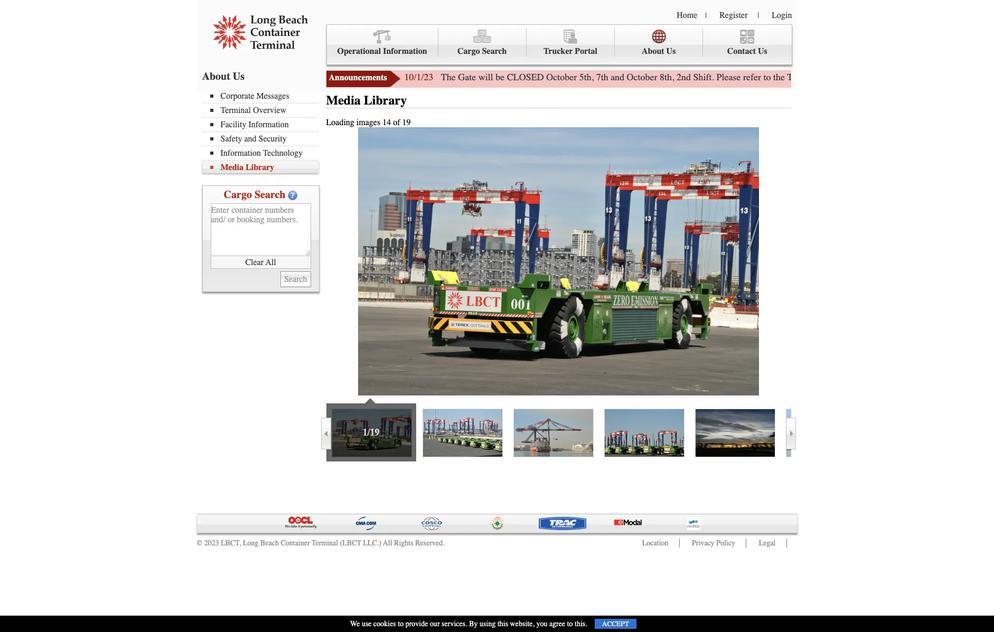 Task type: vqa. For each thing, say whether or not it's contained in the screenshot.
22nd,
no



Task type: describe. For each thing, give the bounding box(es) containing it.
closed
[[507, 71, 544, 83]]

page
[[876, 71, 894, 83]]

corporate messages terminal overview facility information safety and security information technology media library
[[221, 91, 303, 172]]

trucker portal link
[[527, 27, 615, 57]]

1/19
[[363, 427, 380, 439]]

hours
[[833, 71, 856, 83]]

corporate messages link
[[210, 91, 318, 101]]

loading
[[326, 118, 355, 127]]

further
[[910, 71, 936, 83]]

long
[[243, 539, 259, 548]]

lbct,
[[221, 539, 241, 548]]

reserved.
[[415, 539, 445, 548]]

media library
[[326, 93, 407, 108]]

clear
[[245, 258, 264, 267]]

safety
[[221, 134, 242, 144]]

we use cookies to provide our services. by using this website, you agree to this.
[[350, 620, 588, 629]]

provide
[[406, 620, 428, 629]]

home link
[[677, 11, 698, 20]]

contact us link
[[704, 27, 792, 57]]

media library link
[[210, 163, 318, 172]]

2 horizontal spatial to
[[764, 71, 771, 83]]

beach
[[260, 539, 279, 548]]

this.
[[575, 620, 588, 629]]

container
[[281, 539, 310, 548]]

the
[[774, 71, 785, 83]]

menu bar containing corporate messages
[[202, 90, 324, 175]]

announcements
[[329, 73, 387, 82]]

media inside 'corporate messages terminal overview facility information safety and security information technology media library'
[[221, 163, 244, 172]]

(lbct
[[340, 539, 361, 548]]

clear all button
[[211, 256, 311, 269]]

using
[[480, 620, 496, 629]]

privacy policy link
[[692, 539, 736, 548]]

of
[[393, 118, 400, 127]]

this
[[498, 620, 508, 629]]

facility information link
[[210, 120, 318, 129]]

shift.
[[694, 71, 715, 83]]

cookies
[[374, 620, 396, 629]]

we
[[350, 620, 360, 629]]

contact us
[[728, 47, 768, 56]]

privacy policy
[[692, 539, 736, 548]]

and inside 'corporate messages terminal overview facility information safety and security information technology media library'
[[244, 134, 257, 144]]

© 2023 lbct, long beach container terminal (lbct llc.) all rights reserved.
[[197, 539, 445, 548]]

0 vertical spatial information
[[383, 47, 427, 56]]

1 horizontal spatial media
[[326, 93, 361, 108]]

Enter container numbers and/ or booking numbers.  text field
[[211, 203, 311, 256]]

0 horizontal spatial us
[[233, 70, 245, 82]]

1 vertical spatial cargo search
[[224, 189, 286, 201]]

menu bar containing operational information
[[326, 24, 792, 65]]

1 vertical spatial about
[[202, 70, 230, 82]]

10/1/23 the gate will be closed october 5th, 7th and october 8th, 2nd shift. please refer to the truck gate hours web page for further gate details for
[[405, 71, 995, 83]]

security
[[259, 134, 287, 144]]

legal link
[[759, 539, 776, 548]]

©
[[197, 539, 202, 548]]

website,
[[510, 620, 535, 629]]

information technology link
[[210, 148, 318, 158]]

details
[[957, 71, 982, 83]]

services.
[[442, 620, 468, 629]]

truck
[[788, 71, 810, 83]]

8th,
[[660, 71, 675, 83]]

loading images 14 of 19
[[326, 118, 411, 127]]

location
[[643, 539, 669, 548]]

us for about us link
[[667, 47, 676, 56]]

terminal inside 'corporate messages terminal overview facility information safety and security information technology media library'
[[221, 106, 251, 115]]

us for contact us link
[[758, 47, 768, 56]]

legal
[[759, 539, 776, 548]]

our
[[430, 620, 440, 629]]

5th,
[[580, 71, 594, 83]]

llc.)
[[363, 539, 382, 548]]

14
[[383, 118, 391, 127]]

home
[[677, 11, 698, 20]]

2nd
[[677, 71, 691, 83]]

refer
[[744, 71, 762, 83]]

all inside button
[[266, 258, 276, 267]]

1 vertical spatial about us
[[202, 70, 245, 82]]

register
[[720, 11, 748, 20]]



Task type: locate. For each thing, give the bounding box(es) containing it.
terminal overview link
[[210, 106, 318, 115]]

menu bar
[[326, 24, 792, 65], [202, 90, 324, 175]]

information down the 'safety'
[[221, 148, 261, 158]]

operational information
[[337, 47, 427, 56]]

for
[[897, 71, 908, 83], [984, 71, 995, 83]]

1 vertical spatial all
[[383, 539, 392, 548]]

library up 14 at top
[[364, 93, 407, 108]]

information up 10/1/23
[[383, 47, 427, 56]]

0 horizontal spatial all
[[266, 258, 276, 267]]

0 horizontal spatial terminal
[[221, 106, 251, 115]]

1 vertical spatial information
[[249, 120, 289, 129]]

1 october from the left
[[547, 71, 577, 83]]

trucker
[[544, 47, 573, 56]]

0 vertical spatial search
[[482, 47, 507, 56]]

login link
[[772, 11, 792, 20]]

accept
[[602, 620, 629, 628]]

1 horizontal spatial to
[[567, 620, 573, 629]]

be
[[496, 71, 505, 83]]

None submit
[[281, 272, 311, 287]]

1 horizontal spatial about
[[642, 47, 665, 56]]

0 horizontal spatial for
[[897, 71, 908, 83]]

0 horizontal spatial about
[[202, 70, 230, 82]]

2 october from the left
[[627, 71, 658, 83]]

all
[[266, 258, 276, 267], [383, 539, 392, 548]]

register link
[[720, 11, 748, 20]]

1 horizontal spatial for
[[984, 71, 995, 83]]

1 vertical spatial search
[[255, 189, 286, 201]]

0 horizontal spatial about us
[[202, 70, 245, 82]]

information down overview
[[249, 120, 289, 129]]

1 horizontal spatial gate
[[812, 71, 830, 83]]

0 horizontal spatial gate
[[458, 71, 476, 83]]

| right home
[[706, 11, 707, 20]]

0 vertical spatial cargo
[[458, 47, 480, 56]]

1 horizontal spatial october
[[627, 71, 658, 83]]

for right page
[[897, 71, 908, 83]]

7th
[[596, 71, 609, 83]]

search down media library link
[[255, 189, 286, 201]]

terminal left (lbct
[[312, 539, 338, 548]]

1 vertical spatial terminal
[[312, 539, 338, 548]]

operational information link
[[327, 27, 438, 57]]

rights
[[394, 539, 414, 548]]

agree
[[550, 620, 566, 629]]

1 horizontal spatial menu bar
[[326, 24, 792, 65]]

cargo up will
[[458, 47, 480, 56]]

media
[[326, 93, 361, 108], [221, 163, 244, 172]]

use
[[362, 620, 372, 629]]

us up 8th,
[[667, 47, 676, 56]]

1 for from the left
[[897, 71, 908, 83]]

web
[[858, 71, 874, 83]]

about us up 'corporate'
[[202, 70, 245, 82]]

0 vertical spatial all
[[266, 258, 276, 267]]

october left 8th,
[[627, 71, 658, 83]]

library inside 'corporate messages terminal overview facility information safety and security information technology media library'
[[246, 163, 274, 172]]

us
[[667, 47, 676, 56], [758, 47, 768, 56], [233, 70, 245, 82]]

and
[[611, 71, 625, 83], [244, 134, 257, 144]]

corporate
[[221, 91, 254, 101]]

1 horizontal spatial library
[[364, 93, 407, 108]]

and right the 'safety'
[[244, 134, 257, 144]]

us up 'corporate'
[[233, 70, 245, 82]]

1 vertical spatial media
[[221, 163, 244, 172]]

about up 8th,
[[642, 47, 665, 56]]

gate right truck
[[812, 71, 830, 83]]

2 for from the left
[[984, 71, 995, 83]]

1 horizontal spatial cargo search
[[458, 47, 507, 56]]

operational
[[337, 47, 381, 56]]

trucker portal
[[544, 47, 598, 56]]

about us inside about us link
[[642, 47, 676, 56]]

gate
[[939, 71, 954, 83]]

1 horizontal spatial about us
[[642, 47, 676, 56]]

2 | from the left
[[758, 11, 760, 20]]

about up 'corporate'
[[202, 70, 230, 82]]

| left login
[[758, 11, 760, 20]]

october left 5th,
[[547, 71, 577, 83]]

2 vertical spatial information
[[221, 148, 261, 158]]

you
[[537, 620, 548, 629]]

0 horizontal spatial search
[[255, 189, 286, 201]]

accept button
[[595, 619, 637, 629]]

1 horizontal spatial all
[[383, 539, 392, 548]]

safety and security link
[[210, 134, 318, 144]]

about
[[642, 47, 665, 56], [202, 70, 230, 82]]

contact
[[728, 47, 756, 56]]

cargo search link
[[438, 27, 527, 57]]

19
[[402, 118, 411, 127]]

0 horizontal spatial menu bar
[[202, 90, 324, 175]]

media up loading
[[326, 93, 361, 108]]

and right 7th
[[611, 71, 625, 83]]

0 vertical spatial about us
[[642, 47, 676, 56]]

by
[[469, 620, 478, 629]]

0 vertical spatial library
[[364, 93, 407, 108]]

0 horizontal spatial |
[[706, 11, 707, 20]]

0 vertical spatial menu bar
[[326, 24, 792, 65]]

1 horizontal spatial search
[[482, 47, 507, 56]]

overview
[[253, 106, 286, 115]]

privacy
[[692, 539, 715, 548]]

cargo
[[458, 47, 480, 56], [224, 189, 252, 201]]

search
[[482, 47, 507, 56], [255, 189, 286, 201]]

1 horizontal spatial terminal
[[312, 539, 338, 548]]

about us link
[[615, 27, 704, 57]]

10/1/23
[[405, 71, 434, 83]]

terminal down 'corporate'
[[221, 106, 251, 115]]

1 horizontal spatial |
[[758, 11, 760, 20]]

1 vertical spatial menu bar
[[202, 90, 324, 175]]

for right details
[[984, 71, 995, 83]]

0 horizontal spatial media
[[221, 163, 244, 172]]

facility
[[221, 120, 246, 129]]

cargo search
[[458, 47, 507, 56], [224, 189, 286, 201]]

gate right the
[[458, 71, 476, 83]]

clear all
[[245, 258, 276, 267]]

october
[[547, 71, 577, 83], [627, 71, 658, 83]]

policy
[[717, 539, 736, 548]]

2 gate from the left
[[812, 71, 830, 83]]

will
[[479, 71, 493, 83]]

0 horizontal spatial october
[[547, 71, 577, 83]]

to
[[764, 71, 771, 83], [398, 620, 404, 629], [567, 620, 573, 629]]

0 vertical spatial about
[[642, 47, 665, 56]]

0 horizontal spatial and
[[244, 134, 257, 144]]

us right contact
[[758, 47, 768, 56]]

1 horizontal spatial cargo
[[458, 47, 480, 56]]

2 horizontal spatial us
[[758, 47, 768, 56]]

1 vertical spatial cargo
[[224, 189, 252, 201]]

0 vertical spatial media
[[326, 93, 361, 108]]

0 horizontal spatial cargo
[[224, 189, 252, 201]]

0 horizontal spatial cargo search
[[224, 189, 286, 201]]

about us up 8th,
[[642, 47, 676, 56]]

2023
[[204, 539, 219, 548]]

1 vertical spatial and
[[244, 134, 257, 144]]

1 horizontal spatial us
[[667, 47, 676, 56]]

messages
[[257, 91, 289, 101]]

0 horizontal spatial to
[[398, 620, 404, 629]]

to left the
[[764, 71, 771, 83]]

0 vertical spatial and
[[611, 71, 625, 83]]

|
[[706, 11, 707, 20], [758, 11, 760, 20]]

0 vertical spatial terminal
[[221, 106, 251, 115]]

library
[[364, 93, 407, 108], [246, 163, 274, 172]]

all right the clear
[[266, 258, 276, 267]]

about us
[[642, 47, 676, 56], [202, 70, 245, 82]]

cargo search down media library link
[[224, 189, 286, 201]]

1 gate from the left
[[458, 71, 476, 83]]

1 vertical spatial library
[[246, 163, 274, 172]]

search up be
[[482, 47, 507, 56]]

login
[[772, 11, 792, 20]]

images
[[357, 118, 381, 127]]

please
[[717, 71, 741, 83]]

portal
[[575, 47, 598, 56]]

1 | from the left
[[706, 11, 707, 20]]

to left provide
[[398, 620, 404, 629]]

0 vertical spatial cargo search
[[458, 47, 507, 56]]

1 horizontal spatial and
[[611, 71, 625, 83]]

gate
[[458, 71, 476, 83], [812, 71, 830, 83]]

cargo down media library link
[[224, 189, 252, 201]]

technology
[[263, 148, 303, 158]]

the
[[441, 71, 456, 83]]

cargo search up will
[[458, 47, 507, 56]]

location link
[[643, 539, 669, 548]]

terminal
[[221, 106, 251, 115], [312, 539, 338, 548]]

all right llc.)
[[383, 539, 392, 548]]

to left this.
[[567, 620, 573, 629]]

0 horizontal spatial library
[[246, 163, 274, 172]]

media down the 'safety'
[[221, 163, 244, 172]]

library down "information technology" link at left
[[246, 163, 274, 172]]



